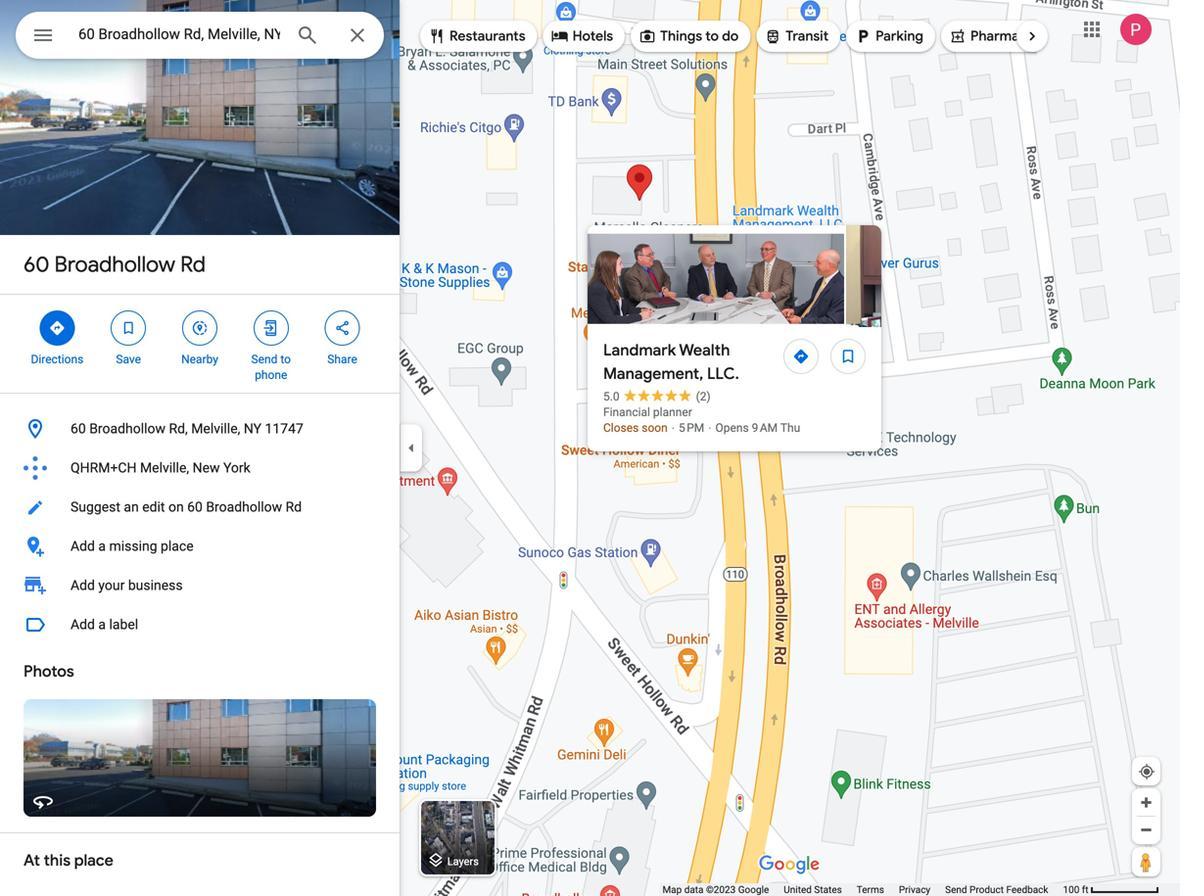 Task type: describe. For each thing, give the bounding box(es) containing it.
parking
[[876, 27, 923, 45]]

2 vertical spatial broadhollow
[[206, 499, 282, 515]]

1 vertical spatial place
[[74, 851, 113, 871]]

nearby
[[181, 353, 218, 366]]

send product feedback
[[945, 884, 1048, 896]]

0 vertical spatial rd
[[180, 251, 206, 278]]

google
[[738, 884, 769, 896]]

5.0
[[603, 390, 620, 403]]

layers
[[447, 855, 479, 868]]

an
[[124, 499, 139, 515]]

transit
[[786, 27, 829, 45]]

map data ©2023 google
[[662, 884, 769, 896]]

at
[[24, 851, 40, 871]]

data
[[684, 884, 704, 896]]

thu
[[780, 421, 800, 435]]


[[48, 317, 66, 339]]

60 for 60 broadhollow rd
[[24, 251, 49, 278]]


[[120, 317, 137, 339]]

 transit
[[764, 25, 829, 47]]

directions image
[[792, 348, 810, 365]]

suggest an edit on 60 broadhollow rd button
[[0, 488, 400, 527]]

financial
[[603, 405, 650, 419]]

label
[[109, 616, 138, 633]]

zoom out image
[[1139, 823, 1154, 837]]

privacy button
[[899, 883, 931, 896]]

united states
[[784, 884, 842, 896]]

add a missing place
[[71, 538, 194, 554]]

melville, inside "button"
[[140, 460, 189, 476]]

ft
[[1082, 884, 1089, 896]]

broadhollow for rd,
[[89, 421, 166, 437]]

suggest an edit on 60 broadhollow rd
[[71, 499, 302, 515]]

states
[[814, 884, 842, 896]]

save
[[116, 353, 141, 366]]

qhrm+ch
[[71, 460, 137, 476]]

 search field
[[16, 12, 384, 63]]


[[428, 25, 446, 47]]

show street view coverage image
[[1132, 847, 1160, 876]]

2 ⋅ from the left
[[707, 421, 712, 435]]

rd inside button
[[286, 499, 302, 515]]

closes
[[603, 421, 639, 435]]

collapse side panel image
[[401, 437, 422, 459]]

60 inside suggest an edit on 60 broadhollow rd button
[[187, 499, 203, 515]]

soon
[[642, 421, 668, 435]]

feedback
[[1006, 884, 1048, 896]]

phone
[[255, 368, 287, 382]]

suggest
[[71, 499, 120, 515]]

hotels
[[573, 27, 613, 45]]

directions
[[31, 353, 84, 366]]


[[949, 25, 967, 47]]

privacy
[[899, 884, 931, 896]]


[[551, 25, 569, 47]]

send to phone
[[251, 353, 291, 382]]

restaurants
[[450, 27, 526, 45]]

a for missing
[[98, 538, 106, 554]]

united
[[784, 884, 812, 896]]

none field inside 60 broadhollow rd, melville, ny 11747 field
[[78, 23, 280, 46]]


[[31, 21, 55, 49]]

ny
[[244, 421, 262, 437]]

footer inside google maps element
[[662, 883, 1063, 896]]

 things to do
[[639, 25, 739, 47]]


[[191, 317, 209, 339]]


[[854, 25, 872, 47]]

send for send product feedback
[[945, 884, 967, 896]]

business
[[128, 577, 183, 593]]

wealth
[[679, 340, 730, 360]]

your
[[98, 577, 125, 593]]

place inside button
[[161, 538, 194, 554]]

google account: payton hansen  
(payton.hansen@adept.ai) image
[[1120, 14, 1152, 45]]

llc.
[[707, 364, 739, 384]]


[[639, 25, 656, 47]]

add your business link
[[0, 566, 400, 605]]

qhrm+ch melville, new york
[[71, 460, 250, 476]]

9 am
[[752, 421, 778, 435]]

landmark wealth management, llc. tooltip
[[588, 225, 1180, 451]]

100
[[1063, 884, 1080, 896]]



Task type: locate. For each thing, give the bounding box(es) containing it.
2 vertical spatial add
[[71, 616, 95, 633]]

0 horizontal spatial rd
[[180, 251, 206, 278]]

this
[[44, 851, 71, 871]]

60 broadhollow rd, melville, ny 11747
[[71, 421, 303, 437]]

2 vertical spatial 60
[[187, 499, 203, 515]]

pharmacies
[[970, 27, 1045, 45]]

⋅ right '5 pm'
[[707, 421, 712, 435]]

product
[[970, 884, 1004, 896]]

rd up 
[[180, 251, 206, 278]]

60 broadhollow rd, melville, ny 11747 button
[[0, 409, 400, 449]]

add down suggest
[[71, 538, 95, 554]]

0 horizontal spatial send
[[251, 353, 278, 366]]

add a label
[[71, 616, 138, 633]]

things
[[660, 27, 702, 45]]

1 horizontal spatial place
[[161, 538, 194, 554]]

send up phone
[[251, 353, 278, 366]]

0 vertical spatial to
[[705, 27, 719, 45]]

(2)
[[696, 390, 711, 403]]

map
[[662, 884, 682, 896]]

0 vertical spatial broadhollow
[[54, 251, 175, 278]]

rd down 11747
[[286, 499, 302, 515]]

melville, inside button
[[191, 421, 240, 437]]

60 broadhollow rd main content
[[0, 0, 400, 896]]

2 horizontal spatial 60
[[187, 499, 203, 515]]

available search options for this area region
[[405, 13, 1139, 60]]

melville, up edit
[[140, 460, 189, 476]]

to inside  things to do
[[705, 27, 719, 45]]

a inside button
[[98, 538, 106, 554]]

 pharmacies
[[949, 25, 1045, 47]]

add for add your business
[[71, 577, 95, 593]]

share
[[327, 353, 357, 366]]

footer containing map data ©2023 google
[[662, 883, 1063, 896]]

york
[[223, 460, 250, 476]]

to
[[705, 27, 719, 45], [280, 353, 291, 366]]

landmark wealth management, llc.
[[603, 340, 739, 384]]

 hotels
[[551, 25, 613, 47]]

add for add a label
[[71, 616, 95, 633]]

show your location image
[[1138, 763, 1156, 781]]

a left missing
[[98, 538, 106, 554]]

60 for 60 broadhollow rd, melville, ny 11747
[[71, 421, 86, 437]]

to left do
[[705, 27, 719, 45]]

add your business
[[71, 577, 183, 593]]

60 up 
[[24, 251, 49, 278]]

footer
[[662, 883, 1063, 896]]

broadhollow
[[54, 251, 175, 278], [89, 421, 166, 437], [206, 499, 282, 515]]

0 horizontal spatial ⋅
[[671, 421, 676, 435]]

1 horizontal spatial to
[[705, 27, 719, 45]]

photos
[[24, 662, 74, 682]]

 button
[[16, 12, 71, 63]]

0 horizontal spatial melville,
[[140, 460, 189, 476]]

1 horizontal spatial send
[[945, 884, 967, 896]]

broadhollow down york
[[206, 499, 282, 515]]

planner
[[653, 405, 692, 419]]

melville, left "ny"
[[191, 421, 240, 437]]

1 vertical spatial add
[[71, 577, 95, 593]]

send inside send to phone
[[251, 353, 278, 366]]

landmark
[[603, 340, 676, 360]]

60 Broadhollow Rd, Melville, NY 11747 field
[[16, 12, 384, 59]]

2 add from the top
[[71, 577, 95, 593]]

terms button
[[857, 883, 884, 896]]

5.0 stars 2 reviews image
[[603, 389, 711, 404]]

a inside button
[[98, 616, 106, 633]]

1 horizontal spatial rd
[[286, 499, 302, 515]]


[[262, 317, 280, 339]]

add
[[71, 538, 95, 554], [71, 577, 95, 593], [71, 616, 95, 633]]

add inside add a label button
[[71, 616, 95, 633]]

send
[[251, 353, 278, 366], [945, 884, 967, 896]]

send product feedback button
[[945, 883, 1048, 896]]

60 inside 60 broadhollow rd, melville, ny 11747 button
[[71, 421, 86, 437]]

place right this
[[74, 851, 113, 871]]

send for send to phone
[[251, 353, 278, 366]]

terms
[[857, 884, 884, 896]]

broadhollow up qhrm+ch
[[89, 421, 166, 437]]

to inside send to phone
[[280, 353, 291, 366]]

1 horizontal spatial ⋅
[[707, 421, 712, 435]]

send inside button
[[945, 884, 967, 896]]

opens
[[715, 421, 749, 435]]

add inside add a missing place button
[[71, 538, 95, 554]]

add left your
[[71, 577, 95, 593]]

1 vertical spatial a
[[98, 616, 106, 633]]

60 right on
[[187, 499, 203, 515]]

1 vertical spatial broadhollow
[[89, 421, 166, 437]]

100 ft
[[1063, 884, 1089, 896]]

100 ft button
[[1063, 884, 1160, 896]]

0 vertical spatial send
[[251, 353, 278, 366]]

⋅
[[671, 421, 676, 435], [707, 421, 712, 435]]

3 add from the top
[[71, 616, 95, 633]]

at this place
[[24, 851, 113, 871]]

1 vertical spatial 60
[[71, 421, 86, 437]]

rd
[[180, 251, 206, 278], [286, 499, 302, 515]]


[[764, 25, 782, 47]]

video image
[[846, 225, 1103, 327]]

google maps element
[[0, 0, 1180, 896]]

0 horizontal spatial 60
[[24, 251, 49, 278]]

 restaurants
[[428, 25, 526, 47]]

add for add a missing place
[[71, 538, 95, 554]]

0 horizontal spatial to
[[280, 353, 291, 366]]

0 vertical spatial a
[[98, 538, 106, 554]]

1 vertical spatial send
[[945, 884, 967, 896]]

qhrm+ch melville, new york button
[[0, 449, 400, 488]]

a for label
[[98, 616, 106, 633]]

broadhollow for rd
[[54, 251, 175, 278]]

missing
[[109, 538, 157, 554]]

5 pm
[[679, 421, 704, 435]]

60 up qhrm+ch
[[71, 421, 86, 437]]

to up phone
[[280, 353, 291, 366]]

1 horizontal spatial 60
[[71, 421, 86, 437]]


[[334, 317, 351, 339]]

management,
[[603, 364, 703, 384]]

add a label button
[[0, 605, 400, 644]]

0 vertical spatial place
[[161, 538, 194, 554]]

60
[[24, 251, 49, 278], [71, 421, 86, 437], [187, 499, 203, 515]]

add inside add your business link
[[71, 577, 95, 593]]

melville,
[[191, 421, 240, 437], [140, 460, 189, 476]]

1 vertical spatial rd
[[286, 499, 302, 515]]

 parking
[[854, 25, 923, 47]]

do
[[722, 27, 739, 45]]

1 add from the top
[[71, 538, 95, 554]]

1 horizontal spatial melville,
[[191, 421, 240, 437]]

a left label
[[98, 616, 106, 633]]

edit
[[142, 499, 165, 515]]

photo image
[[588, 225, 844, 327]]

1 vertical spatial to
[[280, 353, 291, 366]]

0 vertical spatial melville,
[[191, 421, 240, 437]]

broadhollow up the 
[[54, 251, 175, 278]]

zoom in image
[[1139, 795, 1154, 810]]

united states button
[[784, 883, 842, 896]]

new
[[193, 460, 220, 476]]

actions for 60 broadhollow rd region
[[0, 295, 400, 393]]

⋅ down planner
[[671, 421, 676, 435]]

0 horizontal spatial place
[[74, 851, 113, 871]]

rd,
[[169, 421, 188, 437]]

on
[[168, 499, 184, 515]]

60 broadhollow rd
[[24, 251, 206, 278]]

None field
[[78, 23, 280, 46]]

0 vertical spatial 60
[[24, 251, 49, 278]]

1 vertical spatial melville,
[[140, 460, 189, 476]]

11747
[[265, 421, 303, 437]]

send left product
[[945, 884, 967, 896]]

save image
[[839, 348, 857, 365]]

place down on
[[161, 538, 194, 554]]

next page image
[[1023, 27, 1041, 45]]

©2023
[[706, 884, 736, 896]]

a
[[98, 538, 106, 554], [98, 616, 106, 633]]

add left label
[[71, 616, 95, 633]]

financial planner element
[[603, 405, 692, 419]]

1 ⋅ from the left
[[671, 421, 676, 435]]

add a missing place button
[[0, 527, 400, 566]]

1 a from the top
[[98, 538, 106, 554]]

0 vertical spatial add
[[71, 538, 95, 554]]

2 a from the top
[[98, 616, 106, 633]]

landmark wealth management, llc. element
[[603, 339, 778, 386]]



Task type: vqa. For each thing, say whether or not it's contained in the screenshot.
edit
yes



